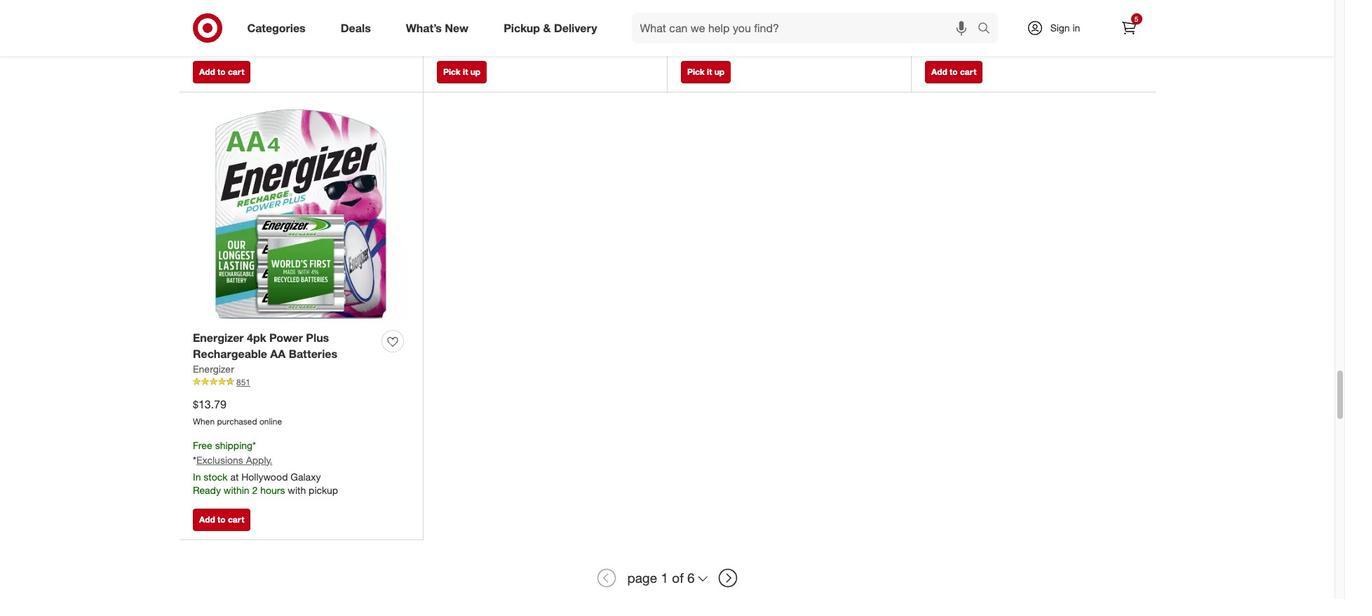 Task type: vqa. For each thing, say whether or not it's contained in the screenshot.
Pick it up Button
yes



Task type: locate. For each thing, give the bounding box(es) containing it.
1 horizontal spatial galaxy
[[535, 23, 565, 35]]

1 vertical spatial pickup
[[309, 485, 338, 497]]

hollywood inside the in stock at  hollywood galaxy with pickup
[[486, 23, 532, 35]]

0 horizontal spatial pick
[[443, 67, 461, 77]]

pickup down delivery
[[553, 37, 582, 49]]

energizer 4pk power plus rechargeable aa batteries image
[[193, 106, 409, 323], [193, 106, 409, 323]]

pickup inside the in stock at  hollywood galaxy with pickup
[[553, 37, 582, 49]]

0 vertical spatial pickup
[[553, 37, 582, 49]]

sign
[[1051, 22, 1071, 34]]

1 horizontal spatial pick it up
[[688, 67, 725, 77]]

0 horizontal spatial in
[[193, 471, 201, 483]]

851 link
[[193, 377, 409, 389]]

pick it up button
[[437, 61, 487, 84], [681, 61, 731, 84]]

stock right "what's"
[[448, 23, 472, 35]]

pickup
[[504, 21, 540, 35]]

hollywood
[[486, 23, 532, 35], [242, 471, 288, 483]]

1 vertical spatial stock
[[204, 471, 228, 483]]

1 vertical spatial in
[[193, 471, 201, 483]]

2 up from the left
[[715, 67, 725, 77]]

page 1 of 6
[[628, 571, 695, 587]]

1 vertical spatial galaxy
[[291, 471, 321, 483]]

hollywood up hours at the bottom left of the page
[[242, 471, 288, 483]]

it
[[463, 67, 468, 77], [707, 67, 713, 77]]

* up apply.
[[253, 440, 256, 452]]

0 vertical spatial stock
[[448, 23, 472, 35]]

1 vertical spatial energizer
[[193, 363, 234, 375]]

1 up from the left
[[471, 67, 481, 77]]

exclusions
[[196, 454, 243, 466]]

pick
[[443, 67, 461, 77], [688, 67, 705, 77]]

with right hours at the bottom left of the page
[[288, 485, 306, 497]]

in inside the in stock at  hollywood galaxy with pickup
[[437, 23, 445, 35]]

1 horizontal spatial pick
[[688, 67, 705, 77]]

add
[[199, 67, 215, 77], [932, 67, 948, 77], [199, 515, 215, 526]]

at up within
[[230, 471, 239, 483]]

in
[[437, 23, 445, 35], [193, 471, 201, 483]]

0 horizontal spatial with
[[288, 485, 306, 497]]

2 it from the left
[[707, 67, 713, 77]]

1 horizontal spatial at
[[475, 23, 483, 35]]

up
[[471, 67, 481, 77], [715, 67, 725, 77]]

0 horizontal spatial pickup
[[309, 485, 338, 497]]

at right new on the top left of page
[[475, 23, 483, 35]]

$13.79
[[193, 398, 227, 412]]

to
[[218, 67, 226, 77], [950, 67, 958, 77], [218, 515, 226, 526]]

1 horizontal spatial with
[[532, 37, 550, 49]]

with inside the in stock at  hollywood galaxy with pickup
[[532, 37, 550, 49]]

1 vertical spatial at
[[230, 471, 239, 483]]

0 horizontal spatial it
[[463, 67, 468, 77]]

1 energizer from the top
[[193, 331, 244, 345]]

1 horizontal spatial pickup
[[553, 37, 582, 49]]

energizer link
[[193, 363, 234, 377]]

1 it from the left
[[463, 67, 468, 77]]

cart
[[228, 67, 244, 77], [961, 67, 977, 77], [228, 515, 244, 526]]

0 horizontal spatial stock
[[204, 471, 228, 483]]

4pk
[[247, 331, 266, 345]]

search button
[[972, 13, 1005, 46]]

pickup
[[553, 37, 582, 49], [309, 485, 338, 497]]

online
[[260, 417, 282, 427]]

1 vertical spatial hollywood
[[242, 471, 288, 483]]

free
[[193, 440, 212, 452]]

batteries
[[289, 347, 338, 361]]

What can we help you find? suggestions appear below search field
[[632, 13, 981, 44]]

in stock at  hollywood galaxy with pickup
[[437, 23, 582, 49]]

0 vertical spatial galaxy
[[535, 23, 565, 35]]

pickup & delivery link
[[492, 13, 615, 44]]

hollywood left &
[[486, 23, 532, 35]]

1 horizontal spatial it
[[707, 67, 713, 77]]

page
[[628, 571, 658, 587]]

with down &
[[532, 37, 550, 49]]

6
[[688, 571, 695, 587]]

0 horizontal spatial pick it up
[[443, 67, 481, 77]]

0 vertical spatial *
[[253, 440, 256, 452]]

in
[[1073, 22, 1081, 34]]

1 horizontal spatial *
[[253, 440, 256, 452]]

0 horizontal spatial pick it up button
[[437, 61, 487, 84]]

0 horizontal spatial galaxy
[[291, 471, 321, 483]]

0 horizontal spatial *
[[193, 454, 196, 466]]

0 vertical spatial energizer
[[193, 331, 244, 345]]

new
[[445, 21, 469, 35]]

1 pick it up from the left
[[443, 67, 481, 77]]

2 energizer from the top
[[193, 363, 234, 375]]

energizer inside energizer 4pk power plus rechargeable aa batteries
[[193, 331, 244, 345]]

1 horizontal spatial hollywood
[[486, 23, 532, 35]]

aa
[[270, 347, 286, 361]]

stock inside the in stock at  hollywood galaxy with pickup
[[448, 23, 472, 35]]

hollywood inside "free shipping * * exclusions apply. in stock at  hollywood galaxy ready within 2 hours with pickup"
[[242, 471, 288, 483]]

energizer for energizer 4pk power plus rechargeable aa batteries
[[193, 331, 244, 345]]

add to cart button
[[193, 61, 251, 84], [926, 61, 983, 84], [193, 509, 251, 532]]

galaxy inside the in stock at  hollywood galaxy with pickup
[[535, 23, 565, 35]]

energizer down rechargeable
[[193, 363, 234, 375]]

up for 2nd pick it up button from right
[[471, 67, 481, 77]]

pickup right hours at the bottom left of the page
[[309, 485, 338, 497]]

shipping
[[215, 440, 253, 452]]

pick it up
[[443, 67, 481, 77], [688, 67, 725, 77]]

1 horizontal spatial stock
[[448, 23, 472, 35]]

2 pick it up from the left
[[688, 67, 725, 77]]

stock up the ready
[[204, 471, 228, 483]]

0 vertical spatial in
[[437, 23, 445, 35]]

0 horizontal spatial up
[[471, 67, 481, 77]]

energizer up rechargeable
[[193, 331, 244, 345]]

* down free
[[193, 454, 196, 466]]

1 vertical spatial with
[[288, 485, 306, 497]]

1 horizontal spatial in
[[437, 23, 445, 35]]

stock inside "free shipping * * exclusions apply. in stock at  hollywood galaxy ready within 2 hours with pickup"
[[204, 471, 228, 483]]

2
[[252, 485, 258, 497]]

0 horizontal spatial at
[[230, 471, 239, 483]]

1 horizontal spatial pick it up button
[[681, 61, 731, 84]]

*
[[253, 440, 256, 452], [193, 454, 196, 466]]

0 vertical spatial with
[[532, 37, 550, 49]]

page 1 of 6 button
[[621, 563, 714, 594]]

categories link
[[235, 13, 323, 44]]

at
[[475, 23, 483, 35], [230, 471, 239, 483]]

0 vertical spatial hollywood
[[486, 23, 532, 35]]

within
[[224, 485, 250, 497]]

with
[[532, 37, 550, 49], [288, 485, 306, 497]]

energizer
[[193, 331, 244, 345], [193, 363, 234, 375]]

1 vertical spatial *
[[193, 454, 196, 466]]

add to cart
[[199, 67, 244, 77], [932, 67, 977, 77], [199, 515, 244, 526]]

plus
[[306, 331, 329, 345]]

stock
[[448, 23, 472, 35], [204, 471, 228, 483]]

1 horizontal spatial up
[[715, 67, 725, 77]]

0 horizontal spatial hollywood
[[242, 471, 288, 483]]

galaxy
[[535, 23, 565, 35], [291, 471, 321, 483]]

5 link
[[1114, 13, 1145, 44]]

0 vertical spatial at
[[475, 23, 483, 35]]



Task type: describe. For each thing, give the bounding box(es) containing it.
at inside the in stock at  hollywood galaxy with pickup
[[475, 23, 483, 35]]

what's new
[[406, 21, 469, 35]]

power
[[270, 331, 303, 345]]

deals link
[[329, 13, 389, 44]]

apply.
[[246, 454, 272, 466]]

hours
[[260, 485, 285, 497]]

energizer 4pk power plus rechargeable aa batteries link
[[193, 331, 376, 363]]

what's
[[406, 21, 442, 35]]

cart down search button
[[961, 67, 977, 77]]

what's new link
[[394, 13, 486, 44]]

sign in link
[[1015, 13, 1103, 44]]

energizer for energizer
[[193, 363, 234, 375]]

deals
[[341, 21, 371, 35]]

galaxy inside "free shipping * * exclusions apply. in stock at  hollywood galaxy ready within 2 hours with pickup"
[[291, 471, 321, 483]]

2 pick from the left
[[688, 67, 705, 77]]

5
[[1135, 15, 1139, 23]]

with inside "free shipping * * exclusions apply. in stock at  hollywood galaxy ready within 2 hours with pickup"
[[288, 485, 306, 497]]

ready
[[193, 485, 221, 497]]

rechargeable
[[193, 347, 267, 361]]

sign in
[[1051, 22, 1081, 34]]

of
[[672, 571, 684, 587]]

search
[[972, 22, 1005, 36]]

free shipping * * exclusions apply. in stock at  hollywood galaxy ready within 2 hours with pickup
[[193, 440, 338, 497]]

pickup & delivery
[[504, 21, 598, 35]]

exclusions apply. link
[[196, 454, 272, 466]]

1
[[661, 571, 669, 587]]

&
[[543, 21, 551, 35]]

pickup inside "free shipping * * exclusions apply. in stock at  hollywood galaxy ready within 2 hours with pickup"
[[309, 485, 338, 497]]

1 pick it up button from the left
[[437, 61, 487, 84]]

851
[[236, 377, 251, 388]]

purchased
[[217, 417, 257, 427]]

categories
[[247, 21, 306, 35]]

cart down within
[[228, 515, 244, 526]]

in inside "free shipping * * exclusions apply. in stock at  hollywood galaxy ready within 2 hours with pickup"
[[193, 471, 201, 483]]

delivery
[[554, 21, 598, 35]]

at inside "free shipping * * exclusions apply. in stock at  hollywood galaxy ready within 2 hours with pickup"
[[230, 471, 239, 483]]

$13.79 when purchased online
[[193, 398, 282, 427]]

energizer 4pk power plus rechargeable aa batteries
[[193, 331, 338, 361]]

1 pick from the left
[[443, 67, 461, 77]]

2 pick it up button from the left
[[681, 61, 731, 84]]

cart down categories link
[[228, 67, 244, 77]]

when
[[193, 417, 215, 427]]

up for 2nd pick it up button from the left
[[715, 67, 725, 77]]



